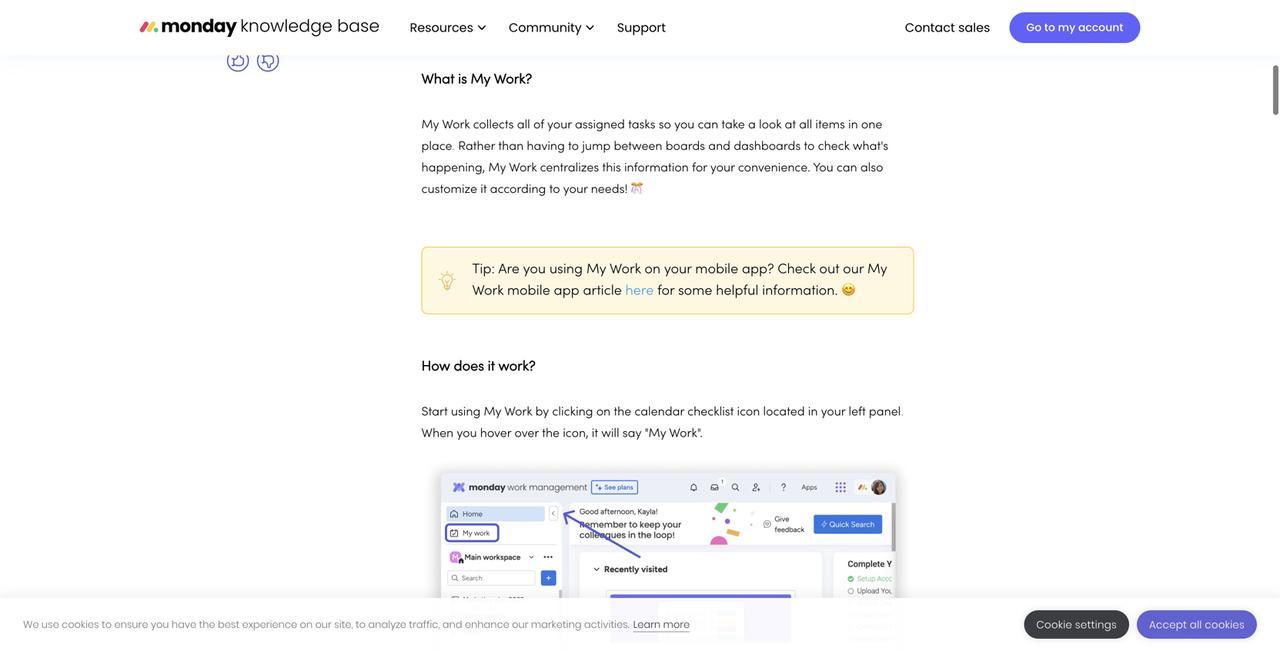 Task type: locate. For each thing, give the bounding box(es) containing it.
my
[[1058, 20, 1075, 35]]

check
[[778, 264, 816, 277]]

one
[[861, 120, 882, 131]]

when
[[421, 429, 453, 440]]

between
[[614, 141, 662, 153]]

0 horizontal spatial our
[[315, 618, 332, 632]]

you left have
[[151, 618, 169, 632]]

0 horizontal spatial this
[[261, 17, 282, 30]]

can right 'you' at the right of page
[[837, 163, 857, 174]]

dialog
[[0, 599, 1280, 652]]

0 vertical spatial using
[[549, 264, 583, 277]]

0 vertical spatial on
[[645, 264, 660, 277]]

needs!
[[591, 184, 628, 196]]

1 vertical spatial .
[[901, 407, 904, 419]]

account
[[1078, 20, 1123, 35]]

here for some helpful information. 😊
[[625, 285, 859, 298]]

than
[[498, 141, 524, 153]]

1 horizontal spatial cookies
[[1205, 618, 1245, 633]]

work inside my work collects all of your assigned tasks so you can take a look at all items in one place
[[442, 120, 470, 131]]

1 horizontal spatial our
[[512, 618, 528, 632]]

how does it work?
[[421, 361, 535, 374]]

0 horizontal spatial can
[[698, 120, 718, 131]]

1 vertical spatial the
[[542, 429, 560, 440]]

2 horizontal spatial our
[[843, 264, 864, 277]]

our for out
[[843, 264, 864, 277]]

the left best
[[199, 618, 215, 632]]

your up some
[[664, 264, 692, 277]]

2 vertical spatial the
[[199, 618, 215, 632]]

for down boards
[[692, 163, 707, 174]]

the
[[614, 407, 631, 419], [542, 429, 560, 440], [199, 618, 215, 632]]

this
[[261, 17, 282, 30], [602, 163, 621, 174]]

our
[[843, 264, 864, 277], [315, 618, 332, 632], [512, 618, 528, 632]]

our left site,
[[315, 618, 332, 632]]

the up say
[[614, 407, 631, 419]]

support link
[[609, 14, 678, 41], [617, 19, 670, 36]]

cookie
[[1036, 618, 1072, 633]]

to right site,
[[356, 618, 366, 632]]

our up 😊
[[843, 264, 864, 277]]

contact
[[905, 19, 955, 36]]

0 vertical spatial can
[[698, 120, 718, 131]]

our right enhance
[[512, 618, 528, 632]]

1 vertical spatial can
[[837, 163, 857, 174]]

the down by
[[542, 429, 560, 440]]

0 vertical spatial article
[[285, 17, 324, 30]]

0 horizontal spatial for
[[657, 285, 674, 298]]

boards
[[666, 141, 705, 153]]

rather
[[458, 141, 495, 153]]

0 horizontal spatial it
[[480, 184, 487, 196]]

cookie settings
[[1036, 618, 1117, 633]]

cookies
[[62, 618, 99, 632], [1205, 618, 1245, 633]]

2 horizontal spatial on
[[645, 264, 660, 277]]

it right customize
[[480, 184, 487, 196]]

cookies right "use"
[[62, 618, 99, 632]]

on inside are you using my work on your mobile app? check out our my work mobile app article
[[645, 264, 660, 277]]

all left of at top left
[[517, 120, 530, 131]]

work up the according
[[509, 163, 537, 174]]

take
[[722, 120, 745, 131]]

0 horizontal spatial on
[[300, 618, 313, 632]]

sales
[[958, 19, 990, 36]]

0 vertical spatial and
[[708, 141, 730, 153]]

your left left
[[821, 407, 845, 419]]

and down "take" on the right
[[708, 141, 730, 153]]

list containing resources
[[394, 0, 678, 55]]

mobile up helpful
[[695, 264, 738, 277]]

2 horizontal spatial all
[[1190, 618, 1202, 633]]

2 horizontal spatial it
[[592, 429, 598, 440]]

this right was
[[261, 17, 282, 30]]

our inside are you using my work on your mobile app? check out our my work mobile app article
[[843, 264, 864, 277]]

1 horizontal spatial this
[[602, 163, 621, 174]]

you left the hover
[[457, 429, 477, 440]]

1 horizontal spatial on
[[596, 407, 610, 419]]

2 cookies from the left
[[1205, 618, 1245, 633]]

by
[[535, 407, 549, 419]]

cookies right accept
[[1205, 618, 1245, 633]]

your right of at top left
[[547, 120, 572, 131]]

0 horizontal spatial article
[[285, 17, 324, 30]]

to
[[1044, 20, 1055, 35], [568, 141, 579, 153], [804, 141, 815, 153], [549, 184, 560, 196], [102, 618, 112, 632], [356, 618, 366, 632]]

your inside my work collects all of your assigned tasks so you can take a look at all items in one place
[[547, 120, 572, 131]]

1 vertical spatial this
[[602, 163, 621, 174]]

work up place
[[442, 120, 470, 131]]

and right traffic,
[[442, 618, 462, 632]]

for right here
[[657, 285, 674, 298]]

happening,
[[421, 163, 485, 174]]

1.png image
[[421, 458, 914, 652]]

in right located
[[808, 407, 818, 419]]

0 vertical spatial for
[[692, 163, 707, 174]]

0 horizontal spatial the
[[199, 618, 215, 632]]

0 vertical spatial it
[[480, 184, 487, 196]]

my
[[471, 74, 491, 87], [421, 120, 439, 131], [488, 163, 506, 174], [586, 264, 606, 277], [867, 264, 887, 277], [484, 407, 501, 419]]

1 vertical spatial it
[[488, 361, 495, 374]]

this up needs! at left
[[602, 163, 621, 174]]

0 horizontal spatial cookies
[[62, 618, 99, 632]]

using up app
[[549, 264, 583, 277]]

work
[[442, 120, 470, 131], [509, 163, 537, 174], [610, 264, 641, 277], [472, 285, 503, 298], [504, 407, 532, 419]]

0 vertical spatial this
[[261, 17, 282, 30]]

tasks
[[628, 120, 655, 131]]

it
[[480, 184, 487, 196], [488, 361, 495, 374], [592, 429, 598, 440]]

1 horizontal spatial in
[[848, 120, 858, 131]]

and inside dialog
[[442, 618, 462, 632]]

learn
[[633, 618, 661, 632]]

a
[[748, 120, 756, 131]]

1 vertical spatial article
[[583, 285, 622, 298]]

to right go
[[1044, 20, 1055, 35]]

go
[[1026, 20, 1042, 35]]

you
[[674, 120, 694, 131], [523, 264, 546, 277], [457, 429, 477, 440], [151, 618, 169, 632]]

jump
[[582, 141, 611, 153]]

use
[[41, 618, 59, 632]]

0 horizontal spatial .
[[452, 141, 455, 153]]

mobile
[[695, 264, 738, 277], [507, 285, 550, 298]]

go to my account
[[1026, 20, 1123, 35]]

dashboards
[[734, 141, 801, 153]]

on up will
[[596, 407, 610, 419]]

0 horizontal spatial in
[[808, 407, 818, 419]]

can left "take" on the right
[[698, 120, 718, 131]]

work".
[[669, 429, 703, 440]]

this inside rather than having to jump between boards and dashboards to check what's happening, my work centralizes this information for your convenience. you can also customize it according to your needs! 🎊
[[602, 163, 621, 174]]

1 vertical spatial for
[[657, 285, 674, 298]]

1 horizontal spatial for
[[692, 163, 707, 174]]

all right at
[[799, 120, 812, 131]]

our for on
[[315, 618, 332, 632]]

to left ensure
[[102, 618, 112, 632]]

1 horizontal spatial can
[[837, 163, 857, 174]]

you right are
[[523, 264, 546, 277]]

work down tip: on the left top of page
[[472, 285, 503, 298]]

and
[[708, 141, 730, 153], [442, 618, 462, 632]]

your
[[547, 120, 572, 131], [710, 163, 735, 174], [563, 184, 588, 196], [664, 264, 692, 277], [821, 407, 845, 419]]

to up centralizes
[[568, 141, 579, 153]]

customize
[[421, 184, 477, 196]]

marketing
[[531, 618, 581, 632]]

rather than having to jump between boards and dashboards to check what's happening, my work centralizes this information for your convenience. you can also customize it according to your needs! 🎊
[[421, 141, 888, 196]]

more
[[663, 618, 690, 632]]

1 vertical spatial using
[[451, 407, 481, 419]]

in inside my work collects all of your assigned tasks so you can take a look at all items in one place
[[848, 120, 858, 131]]

out
[[819, 264, 839, 277]]

0 vertical spatial .
[[452, 141, 455, 153]]

look
[[759, 120, 781, 131]]

information
[[624, 163, 689, 174]]

go to my account link
[[1009, 12, 1140, 43]]

information.
[[762, 285, 838, 298]]

.
[[452, 141, 455, 153], [901, 407, 904, 419]]

mobile down are
[[507, 285, 550, 298]]

can
[[698, 120, 718, 131], [837, 163, 857, 174]]

cookies inside button
[[1205, 618, 1245, 633]]

article left helpful?
[[285, 17, 324, 30]]

1 cookies from the left
[[62, 618, 99, 632]]

app?
[[742, 264, 774, 277]]

ensure
[[114, 618, 148, 632]]

all right accept
[[1190, 618, 1202, 633]]

was this article helpful?
[[231, 17, 377, 30]]

1 horizontal spatial using
[[549, 264, 583, 277]]

on right experience
[[300, 618, 313, 632]]

it right does in the bottom of the page
[[488, 361, 495, 374]]

on
[[645, 264, 660, 277], [596, 407, 610, 419], [300, 618, 313, 632]]

1 vertical spatial mobile
[[507, 285, 550, 298]]

1 vertical spatial on
[[596, 407, 610, 419]]

1 horizontal spatial article
[[583, 285, 622, 298]]

article
[[285, 17, 324, 30], [583, 285, 622, 298]]

. up "happening,"
[[452, 141, 455, 153]]

on up here
[[645, 264, 660, 277]]

monday.com logo image
[[140, 11, 379, 44]]

1 horizontal spatial mobile
[[695, 264, 738, 277]]

. right left
[[901, 407, 904, 419]]

activities.
[[584, 618, 629, 632]]

in left 'one'
[[848, 120, 858, 131]]

2 horizontal spatial the
[[614, 407, 631, 419]]

article right app
[[583, 285, 622, 298]]

0 horizontal spatial and
[[442, 618, 462, 632]]

it left will
[[592, 429, 598, 440]]

1 horizontal spatial it
[[488, 361, 495, 374]]

1 horizontal spatial and
[[708, 141, 730, 153]]

you right so
[[674, 120, 694, 131]]

items
[[815, 120, 845, 131]]

the for we use cookies to ensure you have the best experience on our site, to analyze traffic, and enhance our marketing activities. learn more
[[199, 618, 215, 632]]

you
[[813, 163, 833, 174]]

list
[[394, 0, 678, 55]]

dialog containing cookie settings
[[0, 599, 1280, 652]]

0 vertical spatial in
[[848, 120, 858, 131]]

accept all cookies button
[[1137, 611, 1257, 640]]

using right start
[[451, 407, 481, 419]]

0 vertical spatial the
[[614, 407, 631, 419]]

for
[[692, 163, 707, 174], [657, 285, 674, 298]]

in
[[848, 120, 858, 131], [808, 407, 818, 419]]

1 vertical spatial and
[[442, 618, 462, 632]]



Task type: describe. For each thing, give the bounding box(es) containing it.
cookies for use
[[62, 618, 99, 632]]

we use cookies to ensure you have the best experience on our site, to analyze traffic, and enhance our marketing activities. learn more
[[23, 618, 690, 632]]

left
[[849, 407, 866, 419]]

and inside rather than having to jump between boards and dashboards to check what's happening, my work centralizes this information for your convenience. you can also customize it according to your needs! 🎊
[[708, 141, 730, 153]]

say
[[623, 429, 642, 440]]

to inside main element
[[1044, 20, 1055, 35]]

icon
[[737, 407, 760, 419]]

1 vertical spatial in
[[808, 407, 818, 419]]

start using my work by clicking on the calendar checklist icon located in your left panel .
[[421, 407, 904, 419]]

does
[[454, 361, 484, 374]]

1 horizontal spatial .
[[901, 407, 904, 419]]

having
[[527, 141, 565, 153]]

check
[[818, 141, 850, 153]]

to left check
[[804, 141, 815, 153]]

work inside rather than having to jump between boards and dashboards to check what's happening, my work centralizes this information for your convenience. you can also customize it according to your needs! 🎊
[[509, 163, 537, 174]]

what
[[421, 74, 454, 87]]

hover
[[480, 429, 511, 440]]

my work collects all of your assigned tasks so you can take a look at all items in one place
[[421, 120, 882, 153]]

work up over
[[504, 407, 532, 419]]

clicking
[[552, 407, 593, 419]]

accept
[[1149, 618, 1187, 633]]

best
[[218, 618, 240, 632]]

0 horizontal spatial mobile
[[507, 285, 550, 298]]

contact sales link
[[897, 14, 998, 41]]

checklist
[[687, 407, 734, 419]]

🎊
[[631, 184, 643, 196]]

of
[[533, 120, 544, 131]]

enhance
[[465, 618, 509, 632]]

it inside rather than having to jump between boards and dashboards to check what's happening, my work centralizes this information for your convenience. you can also customize it according to your needs! 🎊
[[480, 184, 487, 196]]

my inside rather than having to jump between boards and dashboards to check what's happening, my work centralizes this information for your convenience. you can also customize it according to your needs! 🎊
[[488, 163, 506, 174]]

resources
[[410, 19, 473, 36]]

according
[[490, 184, 546, 196]]

your inside are you using my work on your mobile app? check out our my work mobile app article
[[664, 264, 692, 277]]

also
[[860, 163, 883, 174]]

calendar
[[635, 407, 684, 419]]

learn more link
[[633, 618, 690, 633]]

was
[[231, 17, 257, 30]]

accept all cookies
[[1149, 618, 1245, 633]]

have
[[172, 618, 196, 632]]

helpful?
[[328, 17, 377, 30]]

using inside are you using my work on your mobile app? check out our my work mobile app article
[[549, 264, 583, 277]]

"my
[[645, 429, 666, 440]]

panel
[[869, 407, 901, 419]]

support
[[617, 19, 666, 36]]

we
[[23, 618, 39, 632]]

you inside dialog
[[151, 618, 169, 632]]

convenience.
[[738, 163, 810, 174]]

cookies for all
[[1205, 618, 1245, 633]]

so
[[659, 120, 671, 131]]

2 vertical spatial on
[[300, 618, 313, 632]]

what's
[[853, 141, 888, 153]]

how
[[421, 361, 450, 374]]

icon,
[[563, 429, 588, 440]]

2 vertical spatial it
[[592, 429, 598, 440]]

resources link
[[402, 14, 493, 41]]

you inside my work collects all of your assigned tasks so you can take a look at all items in one place
[[674, 120, 694, 131]]

over
[[515, 429, 539, 440]]

work up here
[[610, 264, 641, 277]]

when you hover over the icon, it will say "my work".
[[421, 429, 703, 440]]

here
[[625, 285, 654, 298]]

experience
[[242, 618, 297, 632]]

your down centralizes
[[563, 184, 588, 196]]

tip:
[[472, 264, 498, 277]]

site,
[[334, 618, 353, 632]]

settings
[[1075, 618, 1117, 633]]

1 horizontal spatial the
[[542, 429, 560, 440]]

at
[[785, 120, 796, 131]]

analyze
[[368, 618, 406, 632]]

all inside button
[[1190, 618, 1202, 633]]

you inside are you using my work on your mobile app? check out our my work mobile app article
[[523, 264, 546, 277]]

article inside are you using my work on your mobile app? check out our my work mobile app article
[[583, 285, 622, 298]]

can inside my work collects all of your assigned tasks so you can take a look at all items in one place
[[698, 120, 718, 131]]

main element
[[394, 0, 1140, 55]]

collects
[[473, 120, 514, 131]]

app
[[554, 285, 579, 298]]

can inside rather than having to jump between boards and dashboards to check what's happening, my work centralizes this information for your convenience. you can also customize it according to your needs! 🎊
[[837, 163, 857, 174]]

😊
[[842, 285, 855, 298]]

0 horizontal spatial using
[[451, 407, 481, 419]]

start
[[421, 407, 448, 419]]

to down centralizes
[[549, 184, 560, 196]]

the for start using my work by clicking on the calendar checklist icon located in your left panel .
[[614, 407, 631, 419]]

contact sales
[[905, 19, 990, 36]]

is
[[458, 74, 467, 87]]

my inside my work collects all of your assigned tasks so you can take a look at all items in one place
[[421, 120, 439, 131]]

centralizes
[[540, 163, 599, 174]]

will
[[601, 429, 619, 440]]

1 horizontal spatial all
[[799, 120, 812, 131]]

your down "take" on the right
[[710, 163, 735, 174]]

place
[[421, 141, 452, 153]]

some
[[678, 285, 712, 298]]

what is my work?
[[421, 74, 532, 87]]

here link
[[625, 285, 654, 298]]

work?
[[494, 74, 532, 87]]

0 vertical spatial mobile
[[695, 264, 738, 277]]

located
[[763, 407, 805, 419]]

cookie settings button
[[1024, 611, 1129, 640]]

0 horizontal spatial all
[[517, 120, 530, 131]]

for inside rather than having to jump between boards and dashboards to check what's happening, my work centralizes this information for your convenience. you can also customize it according to your needs! 🎊
[[692, 163, 707, 174]]

community link
[[501, 14, 602, 41]]

assigned
[[575, 120, 625, 131]]

work?
[[498, 361, 535, 374]]

helpful
[[716, 285, 758, 298]]



Task type: vqa. For each thing, say whether or not it's contained in the screenshot.
Custom
no



